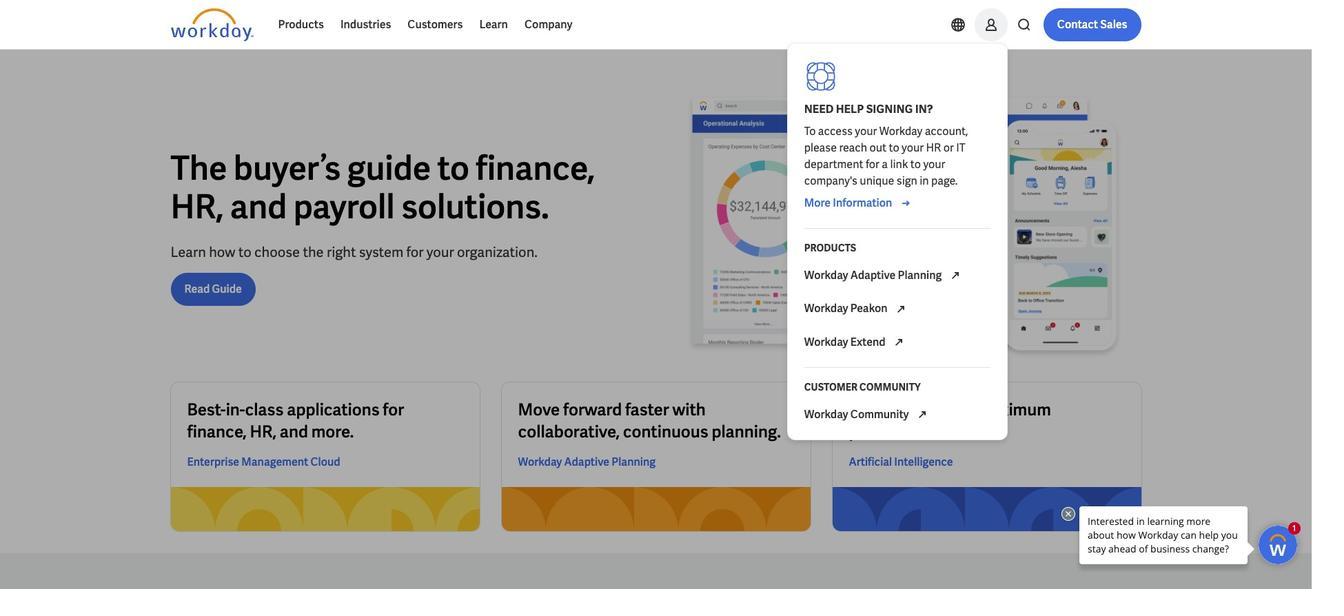 Task type: locate. For each thing, give the bounding box(es) containing it.
how
[[209, 243, 236, 261]]

contact sales
[[1058, 17, 1128, 32]]

hr,
[[171, 185, 224, 228], [250, 421, 277, 443]]

for inside "to access your workday account, please reach out to your hr or it department for a link to your company's unique sign in page."
[[866, 157, 880, 172]]

workday adaptive planning link
[[796, 259, 999, 293], [518, 455, 656, 471]]

for
[[866, 157, 880, 172], [407, 243, 424, 261], [383, 399, 404, 421], [953, 399, 974, 421]]

ai
[[933, 399, 950, 421]]

workday up workday peakon
[[805, 268, 849, 283]]

planning
[[898, 268, 942, 283], [612, 455, 656, 470]]

contact sales link
[[1044, 8, 1142, 41]]

0 horizontal spatial workday adaptive planning link
[[518, 455, 656, 471]]

workday down signing
[[880, 124, 923, 139]]

move forward faster with collaborative, continuous planning.
[[518, 399, 782, 443]]

0 vertical spatial learn
[[480, 17, 508, 32]]

desktop view of financial management operational analysis dashboard showing operating expenses by cost center and mobile view of human capital management home screen showing suggested tasks and announcements. image
[[667, 94, 1142, 361]]

1 vertical spatial community
[[851, 408, 909, 422]]

a
[[882, 157, 888, 172]]

0 vertical spatial adaptive
[[851, 268, 896, 283]]

to right link
[[911, 157, 921, 172]]

products left industries
[[278, 17, 324, 32]]

0 vertical spatial planning
[[898, 268, 942, 283]]

0 horizontal spatial adaptive
[[565, 455, 610, 470]]

extend
[[851, 335, 886, 349]]

your left organization.
[[427, 243, 454, 261]]

opens in a new tab image inside workday community link
[[914, 407, 931, 424]]

learn left company
[[480, 17, 508, 32]]

workday extend link
[[796, 326, 999, 359]]

opens in a new tab image right 'peakon'
[[893, 301, 910, 318]]

0 vertical spatial hr,
[[171, 185, 224, 228]]

to right guide
[[438, 147, 470, 189]]

1 vertical spatial planning
[[612, 455, 656, 470]]

workday
[[880, 124, 923, 139], [805, 268, 849, 283], [805, 302, 849, 316], [805, 335, 849, 349], [805, 408, 849, 422], [518, 455, 562, 470]]

sign
[[897, 174, 918, 188]]

buyer's
[[234, 147, 341, 189]]

to access your workday account, please reach out to your hr or it department for a link to your company's unique sign in page.
[[805, 124, 970, 188]]

learn left how
[[171, 243, 206, 261]]

customers button
[[400, 8, 471, 41]]

department
[[805, 157, 864, 172]]

artificial intelligence link
[[849, 455, 954, 471]]

products inside dropdown button
[[278, 17, 324, 32]]

for inside best-in-class applications for finance, hr, and more.
[[383, 399, 404, 421]]

company
[[525, 17, 573, 32]]

best-in-class applications for finance, hr, and more.
[[187, 399, 404, 443]]

workday adaptive planning link down "collaborative,"
[[518, 455, 656, 471]]

opens in a new tab image for workday peakon
[[893, 301, 910, 318]]

adaptive down "collaborative,"
[[565, 455, 610, 470]]

1 vertical spatial workday adaptive planning link
[[518, 455, 656, 471]]

1 vertical spatial learn
[[171, 243, 206, 261]]

1 vertical spatial hr,
[[250, 421, 277, 443]]

learn inside dropdown button
[[480, 17, 508, 32]]

0 vertical spatial community
[[860, 381, 921, 394]]

hr, up how
[[171, 185, 224, 228]]

performance.
[[849, 421, 950, 443]]

need help signing in?
[[805, 102, 934, 117]]

1 horizontal spatial learn
[[480, 17, 508, 32]]

planning down continuous
[[612, 455, 656, 470]]

workday extend
[[805, 335, 888, 349]]

0 horizontal spatial finance,
[[187, 421, 247, 443]]

0 vertical spatial workday adaptive planning
[[805, 268, 945, 283]]

1 vertical spatial workday adaptive planning
[[518, 455, 656, 470]]

community down the customer community
[[851, 408, 909, 422]]

and
[[230, 185, 287, 228], [280, 421, 308, 443]]

for inside embedded ai for maximum performance.
[[953, 399, 974, 421]]

0 vertical spatial opens in a new tab image
[[947, 268, 964, 284]]

learn how to choose the right system for your organization.
[[171, 243, 538, 261]]

with
[[673, 399, 706, 421]]

for right ai
[[953, 399, 974, 421]]

link
[[891, 157, 909, 172]]

account,
[[925, 124, 969, 139]]

hr, inside best-in-class applications for finance, hr, and more.
[[250, 421, 277, 443]]

0 horizontal spatial products
[[278, 17, 324, 32]]

opens in a new tab image for workday community
[[914, 407, 931, 424]]

0 horizontal spatial learn
[[171, 243, 206, 261]]

0 horizontal spatial planning
[[612, 455, 656, 470]]

intelligence
[[895, 455, 954, 470]]

0 vertical spatial finance,
[[476, 147, 595, 189]]

applications
[[287, 399, 380, 421]]

0 vertical spatial workday adaptive planning link
[[796, 259, 999, 293]]

and inside best-in-class applications for finance, hr, and more.
[[280, 421, 308, 443]]

1 horizontal spatial finance,
[[476, 147, 595, 189]]

to
[[889, 141, 900, 155], [438, 147, 470, 189], [911, 157, 921, 172], [238, 243, 252, 261]]

1 horizontal spatial planning
[[898, 268, 942, 283]]

more information link
[[805, 195, 915, 212]]

opens in a new tab image inside workday peakon link
[[893, 301, 910, 318]]

1 vertical spatial and
[[280, 421, 308, 443]]

and up management
[[280, 421, 308, 443]]

opens in a new tab image left ai
[[914, 407, 931, 424]]

for right applications
[[383, 399, 404, 421]]

read guide link
[[171, 273, 256, 306]]

learn
[[480, 17, 508, 32], [171, 243, 206, 261]]

community inside workday community link
[[851, 408, 909, 422]]

workday adaptive planning up 'peakon'
[[805, 268, 945, 283]]

embedded ai for maximum performance.
[[849, 399, 1052, 443]]

workday peakon
[[805, 302, 890, 316]]

community up embedded
[[860, 381, 921, 394]]

your
[[855, 124, 877, 139], [902, 141, 924, 155], [924, 157, 946, 172], [427, 243, 454, 261]]

guide
[[348, 147, 431, 189]]

planning up workday peakon link
[[898, 268, 942, 283]]

to inside the buyer's guide to finance, hr, and payroll solutions.
[[438, 147, 470, 189]]

customers
[[408, 17, 463, 32]]

finance,
[[476, 147, 595, 189], [187, 421, 247, 443]]

for right system
[[407, 243, 424, 261]]

payroll
[[294, 185, 395, 228]]

for left a on the top right
[[866, 157, 880, 172]]

1 vertical spatial opens in a new tab image
[[893, 301, 910, 318]]

opens in a new tab image for workday adaptive planning
[[947, 268, 964, 284]]

workday down workday peakon
[[805, 335, 849, 349]]

1 horizontal spatial products
[[805, 242, 857, 254]]

learn for learn
[[480, 17, 508, 32]]

2 vertical spatial opens in a new tab image
[[914, 407, 931, 424]]

0 horizontal spatial opens in a new tab image
[[893, 301, 910, 318]]

workday adaptive planning link up 'peakon'
[[796, 259, 999, 293]]

adaptive
[[851, 268, 896, 283], [565, 455, 610, 470]]

opens in a new tab image up workday peakon link
[[947, 268, 964, 284]]

1 horizontal spatial hr,
[[250, 421, 277, 443]]

0 horizontal spatial hr,
[[171, 185, 224, 228]]

hr, down "class"
[[250, 421, 277, 443]]

hr, inside the buyer's guide to finance, hr, and payroll solutions.
[[171, 185, 224, 228]]

opens in a new tab image
[[891, 335, 908, 351]]

1 horizontal spatial opens in a new tab image
[[914, 407, 931, 424]]

go to the homepage image
[[171, 8, 253, 41]]

community
[[860, 381, 921, 394], [851, 408, 909, 422]]

opens in a new tab image
[[947, 268, 964, 284], [893, 301, 910, 318], [914, 407, 931, 424]]

products
[[278, 17, 324, 32], [805, 242, 857, 254]]

artificial
[[849, 455, 893, 470]]

to right out on the top of page
[[889, 141, 900, 155]]

please
[[805, 141, 837, 155]]

information
[[833, 196, 893, 210]]

and up choose
[[230, 185, 287, 228]]

workday adaptive planning
[[805, 268, 945, 283], [518, 455, 656, 470]]

0 vertical spatial and
[[230, 185, 287, 228]]

products down more
[[805, 242, 857, 254]]

reach
[[840, 141, 868, 155]]

artificial intelligence
[[849, 455, 954, 470]]

0 vertical spatial products
[[278, 17, 324, 32]]

2 horizontal spatial opens in a new tab image
[[947, 268, 964, 284]]

unique
[[860, 174, 895, 188]]

1 vertical spatial finance,
[[187, 421, 247, 443]]

1 horizontal spatial adaptive
[[851, 268, 896, 283]]

1 vertical spatial adaptive
[[565, 455, 610, 470]]

workday adaptive planning down "collaborative,"
[[518, 455, 656, 470]]

customer
[[805, 381, 858, 394]]

adaptive up 'peakon'
[[851, 268, 896, 283]]

to
[[805, 124, 816, 139]]



Task type: vqa. For each thing, say whether or not it's contained in the screenshot.
Finance
no



Task type: describe. For each thing, give the bounding box(es) containing it.
page.
[[932, 174, 958, 188]]

help
[[836, 102, 865, 117]]

in-
[[226, 399, 245, 421]]

or
[[944, 141, 954, 155]]

guide
[[212, 282, 242, 296]]

collaborative,
[[518, 421, 620, 443]]

class
[[245, 399, 284, 421]]

continuous
[[623, 421, 709, 443]]

workday peakon link
[[796, 293, 999, 326]]

access
[[819, 124, 853, 139]]

in
[[920, 174, 929, 188]]

more
[[805, 196, 831, 210]]

out
[[870, 141, 887, 155]]

move
[[518, 399, 560, 421]]

more information
[[805, 196, 893, 210]]

your down hr
[[924, 157, 946, 172]]

it
[[957, 141, 966, 155]]

right
[[327, 243, 356, 261]]

to right how
[[238, 243, 252, 261]]

community for customer community
[[860, 381, 921, 394]]

workday inside "to access your workday account, please reach out to your hr or it department for a link to your company's unique sign in page."
[[880, 124, 923, 139]]

read
[[184, 282, 210, 296]]

industries
[[341, 17, 391, 32]]

forward
[[563, 399, 622, 421]]

1 horizontal spatial workday adaptive planning link
[[796, 259, 999, 293]]

sales
[[1101, 17, 1128, 32]]

read guide
[[184, 282, 242, 296]]

in?
[[916, 102, 934, 117]]

solutions.
[[402, 185, 549, 228]]

learn for learn how to choose the right system for your organization.
[[171, 243, 206, 261]]

workday up workday extend
[[805, 302, 849, 316]]

company's
[[805, 174, 858, 188]]

cloud
[[311, 455, 340, 470]]

your up out on the top of page
[[855, 124, 877, 139]]

embedded
[[849, 399, 930, 421]]

and inside the buyer's guide to finance, hr, and payroll solutions.
[[230, 185, 287, 228]]

customer community
[[805, 381, 921, 394]]

faster
[[626, 399, 670, 421]]

learn button
[[471, 8, 517, 41]]

1 vertical spatial products
[[805, 242, 857, 254]]

the
[[171, 147, 227, 189]]

workday down customer
[[805, 408, 849, 422]]

workday community link
[[796, 399, 999, 432]]

enterprise management cloud link
[[187, 455, 340, 471]]

workday community
[[805, 408, 912, 422]]

enterprise management cloud
[[187, 455, 340, 470]]

company button
[[517, 8, 581, 41]]

community for workday community
[[851, 408, 909, 422]]

maximum
[[977, 399, 1052, 421]]

1 horizontal spatial workday adaptive planning
[[805, 268, 945, 283]]

choose
[[254, 243, 300, 261]]

industries button
[[332, 8, 400, 41]]

your left hr
[[902, 141, 924, 155]]

signing
[[867, 102, 913, 117]]

organization.
[[457, 243, 538, 261]]

system
[[359, 243, 404, 261]]

enterprise
[[187, 455, 239, 470]]

more.
[[312, 421, 354, 443]]

finance, inside best-in-class applications for finance, hr, and more.
[[187, 421, 247, 443]]

need
[[805, 102, 834, 117]]

peakon
[[851, 302, 888, 316]]

finance, inside the buyer's guide to finance, hr, and payroll solutions.
[[476, 147, 595, 189]]

0 horizontal spatial workday adaptive planning
[[518, 455, 656, 470]]

workday down "collaborative,"
[[518, 455, 562, 470]]

the buyer's guide to finance, hr, and payroll solutions.
[[171, 147, 595, 228]]

planning.
[[712, 421, 782, 443]]

contact
[[1058, 17, 1099, 32]]

the
[[303, 243, 324, 261]]

management
[[242, 455, 308, 470]]

best-
[[187, 399, 226, 421]]

products button
[[270, 8, 332, 41]]

hr
[[927, 141, 942, 155]]



